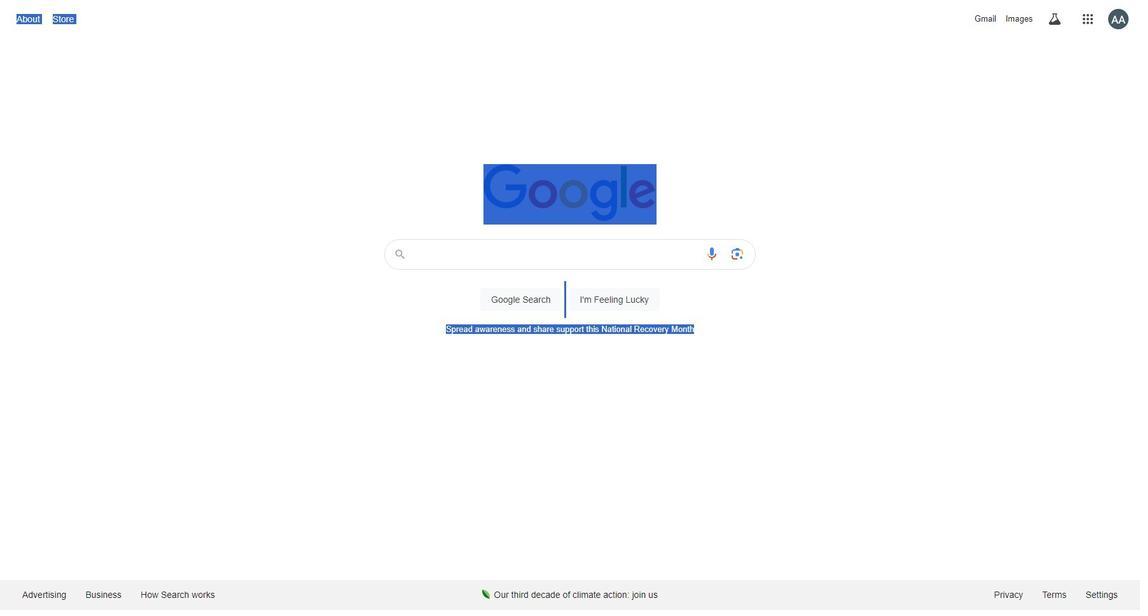 Task type: vqa. For each thing, say whether or not it's contained in the screenshot.
Send Product Feedback
no



Task type: locate. For each thing, give the bounding box(es) containing it.
google image
[[484, 164, 657, 223]]

None search field
[[13, 236, 1128, 326]]

search by voice image
[[705, 246, 720, 262]]



Task type: describe. For each thing, give the bounding box(es) containing it.
search by image image
[[730, 246, 745, 262]]

search labs image
[[1048, 11, 1063, 27]]

Search text field
[[415, 240, 697, 269]]



